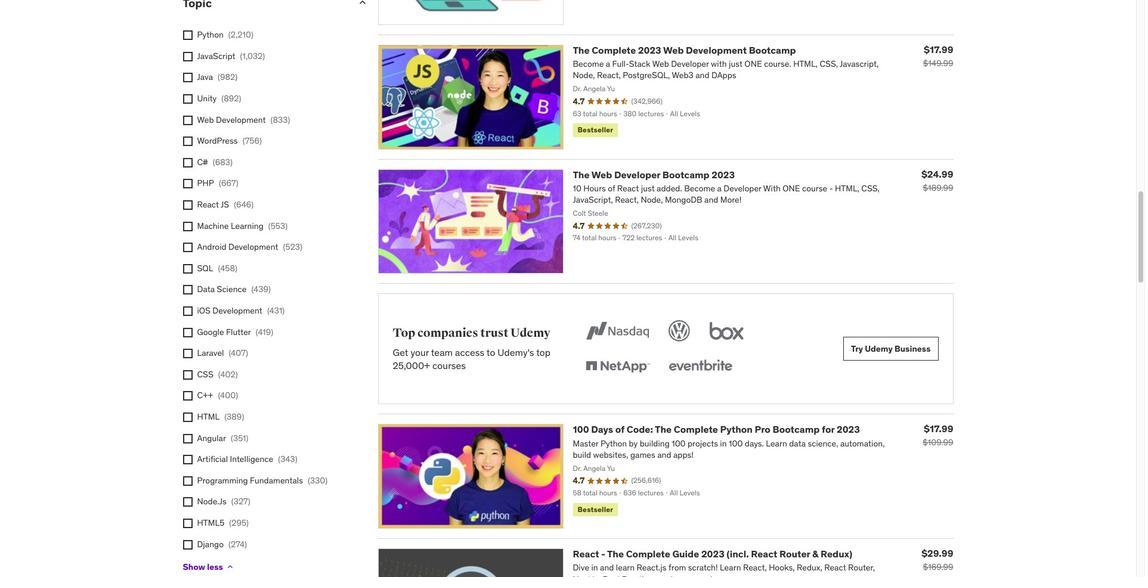 Task type: describe. For each thing, give the bounding box(es) containing it.
javascript (1,032)
[[197, 51, 265, 61]]

science
[[217, 284, 247, 295]]

xsmall image for google
[[183, 328, 192, 337]]

$109.99
[[923, 438, 954, 448]]

xsmall image for android
[[183, 243, 192, 253]]

$29.99 $169.99
[[922, 548, 954, 573]]

$149.99
[[924, 58, 954, 68]]

xsmall image for data
[[183, 285, 192, 295]]

top companies trust udemy get your team access to udemy's top 25,000+ courses
[[393, 326, 551, 372]]

nasdaq image
[[584, 318, 652, 344]]

xsmall image for machine
[[183, 222, 192, 231]]

xsmall image for c#
[[183, 158, 192, 168]]

fundamentals
[[250, 475, 303, 486]]

xsmall image for sql
[[183, 264, 192, 274]]

(2,210)
[[228, 29, 254, 40]]

0 vertical spatial complete
[[592, 44, 636, 56]]

0 vertical spatial web
[[664, 44, 684, 56]]

100 days of code: the complete python pro bootcamp for 2023
[[573, 424, 860, 436]]

trust
[[481, 326, 509, 341]]

$169.99
[[923, 562, 954, 573]]

machine
[[197, 221, 229, 231]]

css
[[197, 369, 213, 380]]

redux)
[[821, 548, 853, 560]]

1 vertical spatial udemy
[[865, 344, 893, 354]]

django (274)
[[197, 539, 247, 550]]

html5 (295)
[[197, 518, 249, 529]]

xsmall image for php
[[183, 179, 192, 189]]

$24.99 $189.99
[[922, 168, 954, 193]]

(351)
[[231, 433, 249, 444]]

xsmall image for html5
[[183, 519, 192, 529]]

$189.99
[[923, 182, 954, 193]]

xsmall image for unity
[[183, 94, 192, 104]]

javascript
[[197, 51, 235, 61]]

-
[[602, 548, 606, 560]]

0 horizontal spatial web
[[197, 114, 214, 125]]

eventbrite image
[[667, 354, 735, 380]]

top
[[537, 347, 551, 358]]

(523)
[[283, 242, 303, 253]]

business
[[895, 344, 931, 354]]

laravel (407)
[[197, 348, 248, 359]]

development for (833)
[[216, 114, 266, 125]]

access
[[455, 347, 485, 358]]

artificial intelligence (343)
[[197, 454, 298, 465]]

unity
[[197, 93, 217, 104]]

1 horizontal spatial python
[[720, 424, 753, 436]]

try udemy business
[[851, 344, 931, 354]]

xsmall image for python
[[183, 31, 192, 40]]

html (389)
[[197, 412, 244, 422]]

sql (458)
[[197, 263, 237, 274]]

for
[[822, 424, 835, 436]]

data science (439)
[[197, 284, 271, 295]]

2 vertical spatial complete
[[626, 548, 671, 560]]

2 vertical spatial web
[[592, 169, 612, 180]]

react for react js (646)
[[197, 199, 219, 210]]

development for (431)
[[213, 305, 262, 316]]

1 vertical spatial bootcamp
[[663, 169, 710, 180]]

laravel
[[197, 348, 224, 359]]

node.js
[[197, 497, 227, 507]]

$17.99 $109.99
[[923, 423, 954, 448]]

(400)
[[218, 390, 238, 401]]

top
[[393, 326, 415, 341]]

(343)
[[278, 454, 298, 465]]

html5
[[197, 518, 224, 529]]

wordpress (756)
[[197, 136, 262, 146]]

unity (892)
[[197, 93, 241, 104]]

$24.99
[[922, 168, 954, 180]]

&
[[813, 548, 819, 560]]

$17.99 for the complete 2023 web development bootcamp
[[924, 43, 954, 55]]

(274)
[[229, 539, 247, 550]]

xsmall image for programming
[[183, 477, 192, 486]]

xsmall image for css
[[183, 370, 192, 380]]

node.js (327)
[[197, 497, 250, 507]]

(667)
[[219, 178, 238, 189]]

(407)
[[229, 348, 248, 359]]

google flutter (419)
[[197, 327, 273, 337]]

xsmall image for html
[[183, 413, 192, 422]]

android
[[197, 242, 227, 253]]

show
[[183, 562, 205, 573]]

intelligence
[[230, 454, 273, 465]]

show less button
[[183, 556, 235, 578]]

volkswagen image
[[667, 318, 693, 344]]

artificial
[[197, 454, 228, 465]]

(419)
[[256, 327, 273, 337]]

(330)
[[308, 475, 328, 486]]

the web developer bootcamp 2023
[[573, 169, 735, 180]]

to
[[487, 347, 495, 358]]

android development (523)
[[197, 242, 303, 253]]

router
[[780, 548, 811, 560]]

25,000+
[[393, 360, 430, 372]]

netapp image
[[584, 354, 652, 380]]

100 days of code: the complete python pro bootcamp for 2023 link
[[573, 424, 860, 436]]

react - the complete guide 2023 (incl. react router & redux) link
[[573, 548, 853, 560]]

react for react - the complete guide 2023 (incl. react router & redux)
[[573, 548, 599, 560]]

flutter
[[226, 327, 251, 337]]

python (2,210)
[[197, 29, 254, 40]]

c#
[[197, 157, 208, 168]]

days
[[591, 424, 614, 436]]

udemy's
[[498, 347, 534, 358]]

php (667)
[[197, 178, 238, 189]]

data
[[197, 284, 215, 295]]



Task type: locate. For each thing, give the bounding box(es) containing it.
php
[[197, 178, 214, 189]]

of
[[616, 424, 625, 436]]

show less
[[183, 562, 223, 573]]

developer
[[615, 169, 661, 180]]

programming fundamentals (330)
[[197, 475, 328, 486]]

the web developer bootcamp 2023 link
[[573, 169, 735, 180]]

1 horizontal spatial react
[[573, 548, 599, 560]]

python up javascript
[[197, 29, 224, 40]]

(553)
[[268, 221, 288, 231]]

2 horizontal spatial web
[[664, 44, 684, 56]]

the complete 2023 web development bootcamp link
[[573, 44, 796, 56]]

bootcamp
[[749, 44, 796, 56], [663, 169, 710, 180], [773, 424, 820, 436]]

1 vertical spatial $17.99
[[924, 423, 954, 435]]

pro
[[755, 424, 771, 436]]

(1,032)
[[240, 51, 265, 61]]

angular
[[197, 433, 226, 444]]

xsmall image
[[183, 52, 192, 61], [183, 73, 192, 83], [183, 158, 192, 168], [183, 179, 192, 189], [183, 200, 192, 210], [183, 243, 192, 253], [183, 264, 192, 274], [183, 307, 192, 316], [183, 328, 192, 337], [183, 349, 192, 359], [183, 370, 192, 380], [183, 434, 192, 444], [183, 477, 192, 486], [225, 563, 235, 572]]

xsmall image left "sql"
[[183, 264, 192, 274]]

udemy inside top companies trust udemy get your team access to udemy's top 25,000+ courses
[[511, 326, 551, 341]]

xsmall image left angular
[[183, 434, 192, 444]]

xsmall image for java
[[183, 73, 192, 83]]

small image
[[357, 0, 368, 9]]

$17.99 up $149.99
[[924, 43, 954, 55]]

react
[[197, 199, 219, 210], [573, 548, 599, 560], [751, 548, 778, 560]]

react left -
[[573, 548, 599, 560]]

wordpress
[[197, 136, 238, 146]]

0 vertical spatial bootcamp
[[749, 44, 796, 56]]

(327)
[[231, 497, 250, 507]]

(892)
[[222, 93, 241, 104]]

$29.99
[[922, 548, 954, 560]]

xsmall image for django
[[183, 540, 192, 550]]

react left js in the top left of the page
[[197, 199, 219, 210]]

xsmall image left css
[[183, 370, 192, 380]]

10 xsmall image from the top
[[183, 498, 192, 507]]

(295)
[[229, 518, 249, 529]]

udemy right try
[[865, 344, 893, 354]]

1 vertical spatial web
[[197, 114, 214, 125]]

xsmall image for artificial
[[183, 455, 192, 465]]

1 vertical spatial complete
[[674, 424, 718, 436]]

java (982)
[[197, 72, 238, 83]]

ios development (431)
[[197, 305, 285, 316]]

xsmall image for javascript
[[183, 52, 192, 61]]

xsmall image for c++
[[183, 392, 192, 401]]

1 xsmall image from the top
[[183, 31, 192, 40]]

development
[[686, 44, 747, 56], [216, 114, 266, 125], [229, 242, 278, 253], [213, 305, 262, 316]]

xsmall image left java
[[183, 73, 192, 83]]

xsmall image for angular
[[183, 434, 192, 444]]

11 xsmall image from the top
[[183, 519, 192, 529]]

xsmall image left c#
[[183, 158, 192, 168]]

$17.99 up $109.99
[[924, 423, 954, 435]]

udemy up top
[[511, 326, 551, 341]]

machine learning (553)
[[197, 221, 288, 231]]

5 xsmall image from the top
[[183, 222, 192, 231]]

(439)
[[251, 284, 271, 295]]

xsmall image inside show less button
[[225, 563, 235, 572]]

c# (683)
[[197, 157, 233, 168]]

java
[[197, 72, 213, 83]]

0 vertical spatial $17.99
[[924, 43, 954, 55]]

$17.99 inside $17.99 $149.99
[[924, 43, 954, 55]]

12 xsmall image from the top
[[183, 540, 192, 550]]

0 vertical spatial udemy
[[511, 326, 551, 341]]

2 horizontal spatial react
[[751, 548, 778, 560]]

(incl.
[[727, 548, 749, 560]]

xsmall image left ios
[[183, 307, 192, 316]]

(833)
[[271, 114, 290, 125]]

2 vertical spatial bootcamp
[[773, 424, 820, 436]]

xsmall image
[[183, 31, 192, 40], [183, 94, 192, 104], [183, 116, 192, 125], [183, 137, 192, 146], [183, 222, 192, 231], [183, 285, 192, 295], [183, 392, 192, 401], [183, 413, 192, 422], [183, 455, 192, 465], [183, 498, 192, 507], [183, 519, 192, 529], [183, 540, 192, 550]]

development for (523)
[[229, 242, 278, 253]]

0 horizontal spatial react
[[197, 199, 219, 210]]

xsmall image for wordpress
[[183, 137, 192, 146]]

0 vertical spatial python
[[197, 29, 224, 40]]

ios
[[197, 305, 211, 316]]

courses
[[433, 360, 466, 372]]

udemy
[[511, 326, 551, 341], [865, 344, 893, 354]]

7 xsmall image from the top
[[183, 392, 192, 401]]

xsmall image left javascript
[[183, 52, 192, 61]]

xsmall image left android
[[183, 243, 192, 253]]

learning
[[231, 221, 264, 231]]

box image
[[707, 318, 747, 344]]

(646)
[[234, 199, 254, 210]]

$17.99 inside $17.99 $109.99
[[924, 423, 954, 435]]

2 xsmall image from the top
[[183, 94, 192, 104]]

4 xsmall image from the top
[[183, 137, 192, 146]]

html
[[197, 412, 220, 422]]

0 horizontal spatial python
[[197, 29, 224, 40]]

python left pro
[[720, 424, 753, 436]]

1 horizontal spatial web
[[592, 169, 612, 180]]

sql
[[197, 263, 213, 274]]

react js (646)
[[197, 199, 254, 210]]

complete
[[592, 44, 636, 56], [674, 424, 718, 436], [626, 548, 671, 560]]

2023
[[638, 44, 662, 56], [712, 169, 735, 180], [837, 424, 860, 436], [702, 548, 725, 560]]

css (402)
[[197, 369, 238, 380]]

1 horizontal spatial udemy
[[865, 344, 893, 354]]

less
[[207, 562, 223, 573]]

(458)
[[218, 263, 237, 274]]

code:
[[627, 424, 653, 436]]

c++ (400)
[[197, 390, 238, 401]]

2 $17.99 from the top
[[924, 423, 954, 435]]

xsmall image for laravel
[[183, 349, 192, 359]]

xsmall image for react
[[183, 200, 192, 210]]

1 $17.99 from the top
[[924, 43, 954, 55]]

xsmall image for web
[[183, 116, 192, 125]]

xsmall image left google
[[183, 328, 192, 337]]

8 xsmall image from the top
[[183, 413, 192, 422]]

(389)
[[224, 412, 244, 422]]

python
[[197, 29, 224, 40], [720, 424, 753, 436]]

100
[[573, 424, 589, 436]]

django
[[197, 539, 224, 550]]

try udemy business link
[[844, 337, 939, 361]]

the complete 2023 web development bootcamp
[[573, 44, 796, 56]]

react - the complete guide 2023 (incl. react router & redux)
[[573, 548, 853, 560]]

1 vertical spatial python
[[720, 424, 753, 436]]

js
[[221, 199, 229, 210]]

angular (351)
[[197, 433, 249, 444]]

$17.99 for 100 days of code: the complete python pro bootcamp for 2023
[[924, 423, 954, 435]]

0 horizontal spatial udemy
[[511, 326, 551, 341]]

team
[[431, 347, 453, 358]]

6 xsmall image from the top
[[183, 285, 192, 295]]

(756)
[[243, 136, 262, 146]]

c++
[[197, 390, 213, 401]]

xsmall image left laravel
[[183, 349, 192, 359]]

your
[[411, 347, 429, 358]]

(683)
[[213, 157, 233, 168]]

$17.99 $149.99
[[924, 43, 954, 68]]

web
[[664, 44, 684, 56], [197, 114, 214, 125], [592, 169, 612, 180]]

3 xsmall image from the top
[[183, 116, 192, 125]]

guide
[[673, 548, 700, 560]]

xsmall image left programming
[[183, 477, 192, 486]]

xsmall image for ios
[[183, 307, 192, 316]]

xsmall image left js in the top left of the page
[[183, 200, 192, 210]]

9 xsmall image from the top
[[183, 455, 192, 465]]

xsmall image right less
[[225, 563, 235, 572]]

xsmall image for node.js
[[183, 498, 192, 507]]

google
[[197, 327, 224, 337]]

react right the '(incl.'
[[751, 548, 778, 560]]

xsmall image left php
[[183, 179, 192, 189]]



Task type: vqa. For each thing, say whether or not it's contained in the screenshot.
14th xsmall image from the bottom
yes



